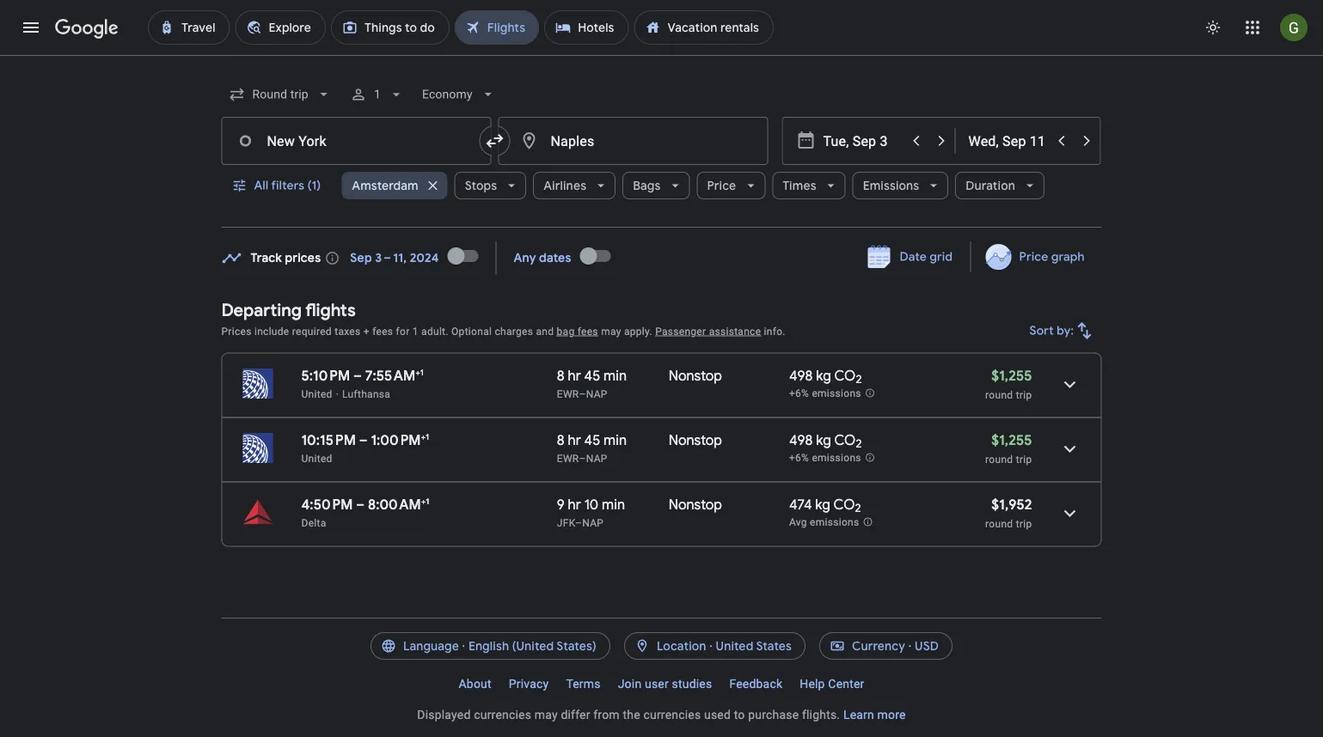 Task type: vqa. For each thing, say whether or not it's contained in the screenshot.
132
no



Task type: locate. For each thing, give the bounding box(es) containing it.
kg for 8:00 am
[[816, 496, 831, 514]]

2 498 from the top
[[789, 432, 813, 449]]

adult.
[[422, 326, 449, 338]]

2 trip from the top
[[1016, 454, 1033, 466]]

fees left for on the left top of page
[[373, 326, 393, 338]]

price graph
[[1019, 249, 1085, 265]]

2 1255 us dollars text field from the top
[[992, 432, 1033, 449]]

bag fees button
[[557, 326, 598, 338]]

0 vertical spatial may
[[601, 326, 622, 338]]

round left 'flight details. leaves newark liberty international airport at 5:10 pm on tuesday, september 3 and arrives at naples international airport at 7:55 am on wednesday, september 4.' image
[[986, 389, 1014, 401]]

nap down bag fees button
[[586, 388, 608, 400]]

0 vertical spatial round
[[986, 389, 1014, 401]]

kg
[[816, 367, 832, 385], [816, 432, 832, 449], [816, 496, 831, 514]]

0 vertical spatial hr
[[568, 367, 581, 385]]

taxes
[[335, 326, 361, 338]]

1 vertical spatial nonstop flight. element
[[669, 432, 722, 452]]

co
[[835, 367, 856, 385], [835, 432, 856, 449], [834, 496, 855, 514]]

1 $1,255 round trip from the top
[[986, 367, 1033, 401]]

jfk
[[557, 517, 575, 529]]

price inside price graph button
[[1019, 249, 1049, 265]]

0 horizontal spatial currencies
[[474, 708, 532, 722]]

+ inside 4:50 pm – 8:00 am + 1
[[421, 496, 426, 507]]

+6% emissions
[[789, 388, 862, 400], [789, 453, 862, 465]]

1 1255 us dollars text field from the top
[[992, 367, 1033, 385]]

$1,255 round trip left 'flight details. leaves newark liberty international airport at 5:10 pm on tuesday, september 3 and arrives at naples international airport at 7:55 am on wednesday, september 4.' image
[[986, 367, 1033, 401]]

0 vertical spatial 45
[[584, 367, 601, 385]]

sep
[[350, 251, 372, 266]]

2 vertical spatial hr
[[568, 496, 581, 514]]

flight details. leaves john f. kennedy international airport at 4:50 pm on tuesday, september 3 and arrives at naples international airport at 8:00 am on wednesday, september 4. image
[[1050, 493, 1091, 535]]

$1,255 round trip up 1952 us dollars text field in the bottom of the page
[[986, 432, 1033, 466]]

hr
[[568, 367, 581, 385], [568, 432, 581, 449], [568, 496, 581, 514]]

498 kg co 2 for 7:55 am
[[789, 367, 862, 387]]

delta
[[301, 517, 326, 529]]

nonstop for 7:55 am
[[669, 367, 722, 385]]

1 vertical spatial +6%
[[789, 453, 809, 465]]

co for 8:00 am
[[834, 496, 855, 514]]

2 round from the top
[[986, 454, 1014, 466]]

1 vertical spatial 2
[[856, 437, 862, 452]]

round
[[986, 389, 1014, 401], [986, 454, 1014, 466], [986, 518, 1014, 530]]

1 vertical spatial ewr
[[557, 453, 579, 465]]

– up lufthansa
[[353, 367, 362, 385]]

nonstop flight. element for 8:00 am
[[669, 496, 722, 516]]

2 vertical spatial co
[[834, 496, 855, 514]]

2 vertical spatial 2
[[855, 502, 861, 516]]

emissions
[[863, 178, 920, 194]]

currencies down privacy link
[[474, 708, 532, 722]]

1 vertical spatial 498
[[789, 432, 813, 449]]

1 total duration 8 hr 45 min. element from the top
[[557, 367, 669, 387]]

may left differ
[[535, 708, 558, 722]]

498
[[789, 367, 813, 385], [789, 432, 813, 449]]

– down total duration 9 hr 10 min. element at the bottom
[[575, 517, 583, 529]]

1 +6% from the top
[[789, 388, 809, 400]]

1255 us dollars text field down sort
[[992, 367, 1033, 385]]

0 vertical spatial min
[[604, 367, 627, 385]]

any dates
[[514, 251, 572, 266]]

purchase
[[748, 708, 799, 722]]

0 vertical spatial $1,255 round trip
[[986, 367, 1033, 401]]

may inside departing flights main content
[[601, 326, 622, 338]]

3 trip from the top
[[1016, 518, 1033, 530]]

2 45 from the top
[[584, 432, 601, 449]]

flights
[[306, 299, 356, 321]]

all
[[254, 178, 269, 194]]

avg emissions
[[789, 517, 860, 529]]

help center
[[800, 677, 865, 692]]

2 nonstop flight. element from the top
[[669, 432, 722, 452]]

center
[[829, 677, 865, 692]]

leaves newark liberty international airport at 5:10 pm on tuesday, september 3 and arrives at naples international airport at 7:55 am on wednesday, september 4. element
[[301, 367, 424, 385]]

2 ewr from the top
[[557, 453, 579, 465]]

2 vertical spatial nonstop
[[669, 496, 722, 514]]

total duration 9 hr 10 min. element
[[557, 496, 669, 516]]

498 kg co 2
[[789, 367, 862, 387], [789, 432, 862, 452]]

fees right "bag"
[[578, 326, 598, 338]]

+ inside 5:10 pm – 7:55 am + 1
[[416, 367, 420, 378]]

3 nonstop flight. element from the top
[[669, 496, 722, 516]]

1255 us dollars text field for 1:00 pm
[[992, 432, 1033, 449]]

+ for 8:00 am
[[421, 496, 426, 507]]

hr right 9
[[568, 496, 581, 514]]

hr down bag fees button
[[568, 367, 581, 385]]

united left states at the bottom right of page
[[716, 639, 754, 655]]

1 for 1:00 pm
[[426, 432, 429, 443]]

2 vertical spatial emissions
[[810, 517, 860, 529]]

1 vertical spatial +6% emissions
[[789, 453, 862, 465]]

0 vertical spatial nonstop flight. element
[[669, 367, 722, 387]]

round for 7:55 am
[[986, 389, 1014, 401]]

2 total duration 8 hr 45 min. element from the top
[[557, 432, 669, 452]]

3 nonstop from the top
[[669, 496, 722, 514]]

trip left 'flight details. leaves newark liberty international airport at 5:10 pm on tuesday, september 3 and arrives at naples international airport at 7:55 am on wednesday, september 4.' image
[[1016, 389, 1033, 401]]

min right 10 at left bottom
[[602, 496, 625, 514]]

0 horizontal spatial price
[[707, 178, 736, 194]]

0 vertical spatial 498 kg co 2
[[789, 367, 862, 387]]

8 hr 45 min ewr – nap for 7:55 am
[[557, 367, 627, 400]]

0 vertical spatial +6% emissions
[[789, 388, 862, 400]]

united down the 10:15 pm text box
[[301, 453, 333, 465]]

price left graph
[[1019, 249, 1049, 265]]

nap down 10 at left bottom
[[583, 517, 604, 529]]

language
[[403, 639, 459, 655]]

states
[[756, 639, 792, 655]]

1 vertical spatial 8
[[557, 432, 565, 449]]

2 +6% from the top
[[789, 453, 809, 465]]

3 hr from the top
[[568, 496, 581, 514]]

0 vertical spatial $1,255
[[992, 367, 1033, 385]]

1
[[374, 87, 381, 101], [413, 326, 419, 338], [420, 367, 424, 378], [426, 432, 429, 443], [426, 496, 429, 507]]

main menu image
[[21, 17, 41, 38]]

1 inside 4:50 pm – 8:00 am + 1
[[426, 496, 429, 507]]

+6%
[[789, 388, 809, 400], [789, 453, 809, 465]]

kg inside "474 kg co 2"
[[816, 496, 831, 514]]

trip
[[1016, 389, 1033, 401], [1016, 454, 1033, 466], [1016, 518, 1033, 530]]

1 vertical spatial co
[[835, 432, 856, 449]]

trip up 1952 us dollars text field in the bottom of the page
[[1016, 454, 1033, 466]]

1 vertical spatial price
[[1019, 249, 1049, 265]]

0 vertical spatial 2
[[856, 373, 862, 387]]

1 trip from the top
[[1016, 389, 1033, 401]]

leaves newark liberty international airport at 10:15 pm on tuesday, september 3 and arrives at naples international airport at 1:00 pm on wednesday, september 4. element
[[301, 432, 429, 449]]

0 vertical spatial total duration 8 hr 45 min. element
[[557, 367, 669, 387]]

1 vertical spatial kg
[[816, 432, 832, 449]]

1 hr from the top
[[568, 367, 581, 385]]

2 inside "474 kg co 2"
[[855, 502, 861, 516]]

hr for 1:00 pm
[[568, 432, 581, 449]]

english (united states)
[[469, 639, 597, 655]]

8 hr 45 min ewr – nap down bag fees button
[[557, 367, 627, 400]]

1 45 from the top
[[584, 367, 601, 385]]

0 vertical spatial 8
[[557, 367, 565, 385]]

currencies
[[474, 708, 532, 722], [644, 708, 701, 722]]

total duration 8 hr 45 min. element up total duration 9 hr 10 min. element at the bottom
[[557, 432, 669, 452]]

(1)
[[308, 178, 321, 194]]

1 8 hr 45 min ewr – nap from the top
[[557, 367, 627, 400]]

1 vertical spatial min
[[604, 432, 627, 449]]

Arrival time: 8:00 AM on  Wednesday, September 4. text field
[[368, 496, 429, 514]]

min inside 9 hr 10 min jfk – nap
[[602, 496, 625, 514]]

8 for 1:00 pm
[[557, 432, 565, 449]]

2 vertical spatial nap
[[583, 517, 604, 529]]

kg for 7:55 am
[[816, 367, 832, 385]]

united
[[301, 388, 333, 400], [301, 453, 333, 465], [716, 639, 754, 655]]

united down the 5:10 pm
[[301, 388, 333, 400]]

ewr
[[557, 388, 579, 400], [557, 453, 579, 465]]

apply.
[[624, 326, 653, 338]]

– inside 9 hr 10 min jfk – nap
[[575, 517, 583, 529]]

2 vertical spatial round
[[986, 518, 1014, 530]]

1 vertical spatial total duration 8 hr 45 min. element
[[557, 432, 669, 452]]

0 vertical spatial united
[[301, 388, 333, 400]]

Return text field
[[969, 118, 1048, 164]]

min down the apply.
[[604, 367, 627, 385]]

1255 us dollars text field for 7:55 am
[[992, 367, 1033, 385]]

2 hr from the top
[[568, 432, 581, 449]]

1 nonstop from the top
[[669, 367, 722, 385]]

avg
[[789, 517, 807, 529]]

1 horizontal spatial currencies
[[644, 708, 701, 722]]

 image
[[336, 388, 339, 400]]

0 vertical spatial +6%
[[789, 388, 809, 400]]

3 round from the top
[[986, 518, 1014, 530]]

None field
[[221, 79, 340, 110], [415, 79, 504, 110], [221, 79, 340, 110], [415, 79, 504, 110]]

0 vertical spatial 1255 us dollars text field
[[992, 367, 1033, 385]]

airlines button
[[533, 165, 616, 206]]

2 8 from the top
[[557, 432, 565, 449]]

1 nonstop flight. element from the top
[[669, 367, 722, 387]]

2 fees from the left
[[578, 326, 598, 338]]

bags button
[[623, 165, 690, 206]]

$1,255
[[992, 367, 1033, 385], [992, 432, 1033, 449]]

2 vertical spatial kg
[[816, 496, 831, 514]]

– down bag fees button
[[579, 388, 586, 400]]

2 +6% emissions from the top
[[789, 453, 862, 465]]

currencies down join user studies link
[[644, 708, 701, 722]]

1 vertical spatial trip
[[1016, 454, 1033, 466]]

total duration 8 hr 45 min. element down the apply.
[[557, 367, 669, 387]]

8 hr 45 min ewr – nap
[[557, 367, 627, 400], [557, 432, 627, 465]]

2 vertical spatial min
[[602, 496, 625, 514]]

1 vertical spatial may
[[535, 708, 558, 722]]

nap up 10 at left bottom
[[586, 453, 608, 465]]

0 horizontal spatial fees
[[373, 326, 393, 338]]

hr for 7:55 am
[[568, 367, 581, 385]]

2 498 kg co 2 from the top
[[789, 432, 862, 452]]

date grid button
[[855, 242, 967, 273]]

1 currencies from the left
[[474, 708, 532, 722]]

trip inside the $1,952 round trip
[[1016, 518, 1033, 530]]

hr inside 9 hr 10 min jfk – nap
[[568, 496, 581, 514]]

2 nonstop from the top
[[669, 432, 722, 449]]

+ for 1:00 pm
[[421, 432, 426, 443]]

nap
[[586, 388, 608, 400], [586, 453, 608, 465], [583, 517, 604, 529]]

1952 US dollars text field
[[992, 496, 1033, 514]]

0 vertical spatial 498
[[789, 367, 813, 385]]

0 vertical spatial emissions
[[812, 388, 862, 400]]

co inside "474 kg co 2"
[[834, 496, 855, 514]]

1 ewr from the top
[[557, 388, 579, 400]]

2 $1,255 from the top
[[992, 432, 1033, 449]]

2 $1,255 round trip from the top
[[986, 432, 1033, 466]]

emissions for 7:55 am
[[812, 388, 862, 400]]

price
[[707, 178, 736, 194], [1019, 249, 1049, 265]]

1255 us dollars text field left the flight details. leaves newark liberty international airport at 10:15 pm on tuesday, september 3 and arrives at naples international airport at 1:00 pm on wednesday, september 4. icon
[[992, 432, 1033, 449]]

1 vertical spatial nap
[[586, 453, 608, 465]]

flight details. leaves newark liberty international airport at 10:15 pm on tuesday, september 3 and arrives at naples international airport at 1:00 pm on wednesday, september 4. image
[[1050, 429, 1091, 470]]

0 vertical spatial ewr
[[557, 388, 579, 400]]

may
[[601, 326, 622, 338], [535, 708, 558, 722]]

departing flights
[[221, 299, 356, 321]]

$1,255 left the flight details. leaves newark liberty international airport at 10:15 pm on tuesday, september 3 and arrives at naples international airport at 1:00 pm on wednesday, september 4. icon
[[992, 432, 1033, 449]]

0 vertical spatial trip
[[1016, 389, 1033, 401]]

min for 8:00 am
[[602, 496, 625, 514]]

price right the bags popup button on the top of page
[[707, 178, 736, 194]]

1 horizontal spatial fees
[[578, 326, 598, 338]]

8 hr 45 min ewr – nap up 10 at left bottom
[[557, 432, 627, 465]]

10:15 pm
[[301, 432, 356, 449]]

None text field
[[498, 117, 768, 165]]

1 inside 10:15 pm – 1:00 pm + 1
[[426, 432, 429, 443]]

+
[[364, 326, 370, 338], [416, 367, 420, 378], [421, 432, 426, 443], [421, 496, 426, 507]]

round for 8:00 am
[[986, 518, 1014, 530]]

0 vertical spatial kg
[[816, 367, 832, 385]]

1 8 from the top
[[557, 367, 565, 385]]

45 up 10 at left bottom
[[584, 432, 601, 449]]

1 horizontal spatial price
[[1019, 249, 1049, 265]]

8 up 9
[[557, 432, 565, 449]]

duration
[[966, 178, 1016, 194]]

1255 US dollars text field
[[992, 367, 1033, 385], [992, 432, 1033, 449]]

2 vertical spatial trip
[[1016, 518, 1033, 530]]

1 round from the top
[[986, 389, 1014, 401]]

trip down 1952 us dollars text field in the bottom of the page
[[1016, 518, 1033, 530]]

1 498 kg co 2 from the top
[[789, 367, 862, 387]]

nap for 1:00 pm
[[586, 453, 608, 465]]

ewr for 7:55 am
[[557, 388, 579, 400]]

0 vertical spatial 8 hr 45 min ewr – nap
[[557, 367, 627, 400]]

may left the apply.
[[601, 326, 622, 338]]

2
[[856, 373, 862, 387], [856, 437, 862, 452], [855, 502, 861, 516]]

0 vertical spatial nap
[[586, 388, 608, 400]]

total duration 8 hr 45 min. element for 1:00 pm
[[557, 432, 669, 452]]

feedback link
[[721, 671, 791, 698]]

1 vertical spatial 1255 us dollars text field
[[992, 432, 1033, 449]]

1 vertical spatial round
[[986, 454, 1014, 466]]

1 vertical spatial 498 kg co 2
[[789, 432, 862, 452]]

date
[[900, 249, 927, 265]]

prices include required taxes + fees for 1 adult. optional charges and bag fees may apply. passenger assistance
[[221, 326, 761, 338]]

1 vertical spatial hr
[[568, 432, 581, 449]]

nap inside 9 hr 10 min jfk – nap
[[583, 517, 604, 529]]

for
[[396, 326, 410, 338]]

times button
[[773, 165, 846, 206]]

$1,255 down sort
[[992, 367, 1033, 385]]

total duration 8 hr 45 min. element for 7:55 am
[[557, 367, 669, 387]]

round down 1952 us dollars text field in the bottom of the page
[[986, 518, 1014, 530]]

differ
[[561, 708, 591, 722]]

1 inside 5:10 pm – 7:55 am + 1
[[420, 367, 424, 378]]

1 498 from the top
[[789, 367, 813, 385]]

8
[[557, 367, 565, 385], [557, 432, 565, 449]]

1 vertical spatial nonstop
[[669, 432, 722, 449]]

studies
[[672, 677, 712, 692]]

0 vertical spatial co
[[835, 367, 856, 385]]

hr for 8:00 am
[[568, 496, 581, 514]]

1 vertical spatial $1,255
[[992, 432, 1033, 449]]

45 down bag fees button
[[584, 367, 601, 385]]

2 8 hr 45 min ewr – nap from the top
[[557, 432, 627, 465]]

1 vertical spatial 8 hr 45 min ewr – nap
[[557, 432, 627, 465]]

round for 1:00 pm
[[986, 454, 1014, 466]]

None search field
[[221, 74, 1102, 228]]

flight details. leaves newark liberty international airport at 5:10 pm on tuesday, september 3 and arrives at naples international airport at 7:55 am on wednesday, september 4. image
[[1050, 364, 1091, 406]]

7:55 am
[[365, 367, 416, 385]]

min up total duration 9 hr 10 min. element at the bottom
[[604, 432, 627, 449]]

5:10 pm
[[301, 367, 350, 385]]

emissions
[[812, 388, 862, 400], [812, 453, 862, 465], [810, 517, 860, 529]]

ewr down "bag"
[[557, 388, 579, 400]]

1 +6% emissions from the top
[[789, 388, 862, 400]]

1 inside popup button
[[374, 87, 381, 101]]

1 $1,255 from the top
[[992, 367, 1033, 385]]

round up 1952 us dollars text field in the bottom of the page
[[986, 454, 1014, 466]]

None text field
[[221, 117, 492, 165]]

8 down "bag"
[[557, 367, 565, 385]]

1 horizontal spatial may
[[601, 326, 622, 338]]

none text field inside 'search box'
[[498, 117, 768, 165]]

+ inside 10:15 pm – 1:00 pm + 1
[[421, 432, 426, 443]]

ewr up 9
[[557, 453, 579, 465]]

1 vertical spatial 45
[[584, 432, 601, 449]]

nonstop flight. element
[[669, 367, 722, 387], [669, 432, 722, 452], [669, 496, 722, 516]]

0 vertical spatial nonstop
[[669, 367, 722, 385]]

nap for 7:55 am
[[586, 388, 608, 400]]

hr up 9 hr 10 min jfk – nap
[[568, 432, 581, 449]]

feedback
[[730, 677, 783, 692]]

1 vertical spatial $1,255 round trip
[[986, 432, 1033, 466]]

total duration 8 hr 45 min. element
[[557, 367, 669, 387], [557, 432, 669, 452]]

8 hr 45 min ewr – nap for 1:00 pm
[[557, 432, 627, 465]]

price inside price popup button
[[707, 178, 736, 194]]

round inside the $1,952 round trip
[[986, 518, 1014, 530]]

0 vertical spatial price
[[707, 178, 736, 194]]

usd
[[915, 639, 939, 655]]

1 vertical spatial emissions
[[812, 453, 862, 465]]

min for 7:55 am
[[604, 367, 627, 385]]

2 vertical spatial nonstop flight. element
[[669, 496, 722, 516]]



Task type: describe. For each thing, give the bounding box(es) containing it.
Arrival time: 7:55 AM on  Wednesday, September 4. text field
[[365, 367, 424, 385]]

10:15 pm – 1:00 pm + 1
[[301, 432, 429, 449]]

currency
[[852, 639, 906, 655]]

airlines
[[544, 178, 587, 194]]

more
[[878, 708, 906, 722]]

Departure time: 4:50 PM. text field
[[301, 496, 353, 514]]

nonstop for 1:00 pm
[[669, 432, 722, 449]]

0 horizontal spatial may
[[535, 708, 558, 722]]

stops button
[[455, 165, 526, 206]]

+6% emissions for 7:55 am
[[789, 388, 862, 400]]

kg for 1:00 pm
[[816, 432, 832, 449]]

4:50 pm – 8:00 am + 1
[[301, 496, 429, 514]]

ewr for 1:00 pm
[[557, 453, 579, 465]]

price for price
[[707, 178, 736, 194]]

passenger assistance button
[[655, 326, 761, 338]]

sep 3 – 11, 2024
[[350, 251, 439, 266]]

used
[[704, 708, 731, 722]]

45 for 1:00 pm
[[584, 432, 601, 449]]

terms
[[566, 677, 601, 692]]

passenger
[[655, 326, 706, 338]]

departing
[[221, 299, 302, 321]]

Departure time: 10:15 PM. text field
[[301, 432, 356, 449]]

Departure text field
[[824, 118, 903, 164]]

learn more link
[[844, 708, 906, 722]]

$1,952
[[992, 496, 1033, 514]]

assistance
[[709, 326, 761, 338]]

join
[[618, 677, 642, 692]]

emissions for 1:00 pm
[[812, 453, 862, 465]]

Arrival time: 1:00 PM on  Wednesday, September 4. text field
[[371, 432, 429, 449]]

1 vertical spatial united
[[301, 453, 333, 465]]

date grid
[[900, 249, 953, 265]]

states)
[[557, 639, 597, 655]]

+ for 7:55 am
[[416, 367, 420, 378]]

1 fees from the left
[[373, 326, 393, 338]]

bags
[[633, 178, 661, 194]]

45 for 7:55 am
[[584, 367, 601, 385]]

price graph button
[[975, 242, 1099, 273]]

all filters (1)
[[254, 178, 321, 194]]

swap origin and destination. image
[[485, 131, 505, 151]]

prices
[[221, 326, 252, 338]]

optional
[[452, 326, 492, 338]]

2 for 8:00 am
[[855, 502, 861, 516]]

Departure time: 5:10 PM. text field
[[301, 367, 350, 385]]

location
[[657, 639, 707, 655]]

– right 4:50 pm
[[356, 496, 365, 514]]

all filters (1) button
[[221, 165, 335, 206]]

$1,255 round trip for 7:55 am
[[986, 367, 1033, 401]]

emissions for 8:00 am
[[810, 517, 860, 529]]

help
[[800, 677, 825, 692]]

by:
[[1057, 323, 1075, 339]]

flights.
[[802, 708, 841, 722]]

(united
[[512, 639, 554, 655]]

bag
[[557, 326, 575, 338]]

498 for 1:00 pm
[[789, 432, 813, 449]]

co for 1:00 pm
[[835, 432, 856, 449]]

$1,255 for 7:55 am
[[992, 367, 1033, 385]]

grid
[[930, 249, 953, 265]]

from
[[594, 708, 620, 722]]

terms link
[[558, 671, 610, 698]]

nonstop flight. element for 1:00 pm
[[669, 432, 722, 452]]

nonstop flight. element for 7:55 am
[[669, 367, 722, 387]]

4:50 pm
[[301, 496, 353, 514]]

498 kg co 2 for 1:00 pm
[[789, 432, 862, 452]]

united states
[[716, 639, 792, 655]]

learn
[[844, 708, 875, 722]]

help center link
[[791, 671, 873, 698]]

– left 1:00 pm
[[359, 432, 368, 449]]

duration button
[[956, 165, 1045, 206]]

the
[[623, 708, 641, 722]]

about
[[459, 677, 492, 692]]

emissions button
[[853, 165, 949, 206]]

change appearance image
[[1193, 7, 1234, 48]]

about link
[[450, 671, 500, 698]]

+6% for 7:55 am
[[789, 388, 809, 400]]

charges
[[495, 326, 533, 338]]

track
[[251, 251, 282, 266]]

sort by: button
[[1023, 310, 1102, 352]]

find the best price region
[[221, 236, 1102, 286]]

2 currencies from the left
[[644, 708, 701, 722]]

departing flights main content
[[221, 236, 1102, 561]]

2024
[[410, 251, 439, 266]]

loading results progress bar
[[0, 55, 1324, 58]]

498 for 7:55 am
[[789, 367, 813, 385]]

1:00 pm
[[371, 432, 421, 449]]

privacy link
[[500, 671, 558, 698]]

none search field containing all filters (1)
[[221, 74, 1102, 228]]

english
[[469, 639, 509, 655]]

2 for 7:55 am
[[856, 373, 862, 387]]

leaves john f. kennedy international airport at 4:50 pm on tuesday, september 3 and arrives at naples international airport at 8:00 am on wednesday, september 4. element
[[301, 496, 429, 514]]

1 for 7:55 am
[[420, 367, 424, 378]]

prices
[[285, 251, 321, 266]]

track prices
[[251, 251, 321, 266]]

474
[[789, 496, 812, 514]]

stops
[[465, 178, 497, 194]]

– up 10 at left bottom
[[579, 453, 586, 465]]

learn more about tracked prices image
[[324, 251, 340, 266]]

$1,952 round trip
[[986, 496, 1033, 530]]

10
[[585, 496, 599, 514]]

3 – 11,
[[375, 251, 407, 266]]

filters
[[271, 178, 305, 194]]

displayed
[[417, 708, 471, 722]]

min for 1:00 pm
[[604, 432, 627, 449]]

lufthansa
[[342, 388, 391, 400]]

9
[[557, 496, 565, 514]]

join user studies link
[[610, 671, 721, 698]]

join user studies
[[618, 677, 712, 692]]

amsterdam
[[352, 178, 419, 194]]

2 for 1:00 pm
[[856, 437, 862, 452]]

displayed currencies may differ from the currencies used to purchase flights. learn more
[[417, 708, 906, 722]]

amsterdam button
[[342, 165, 448, 206]]

1 for 8:00 am
[[426, 496, 429, 507]]

any
[[514, 251, 536, 266]]

1 button
[[343, 74, 412, 115]]

8 for 7:55 am
[[557, 367, 565, 385]]

trip for 8:00 am
[[1016, 518, 1033, 530]]

co for 7:55 am
[[835, 367, 856, 385]]

price for price graph
[[1019, 249, 1049, 265]]

nap for 8:00 am
[[583, 517, 604, 529]]

price button
[[697, 165, 766, 206]]

user
[[645, 677, 669, 692]]

trip for 7:55 am
[[1016, 389, 1033, 401]]

$1,255 for 1:00 pm
[[992, 432, 1033, 449]]

nonstop for 8:00 am
[[669, 496, 722, 514]]

$1,255 round trip for 1:00 pm
[[986, 432, 1033, 466]]

2 vertical spatial united
[[716, 639, 754, 655]]

+6% emissions for 1:00 pm
[[789, 453, 862, 465]]

+6% for 1:00 pm
[[789, 453, 809, 465]]

474 kg co 2
[[789, 496, 861, 516]]

required
[[292, 326, 332, 338]]

trip for 1:00 pm
[[1016, 454, 1033, 466]]

dates
[[539, 251, 572, 266]]

5:10 pm – 7:55 am + 1
[[301, 367, 424, 385]]

sort
[[1030, 323, 1054, 339]]



